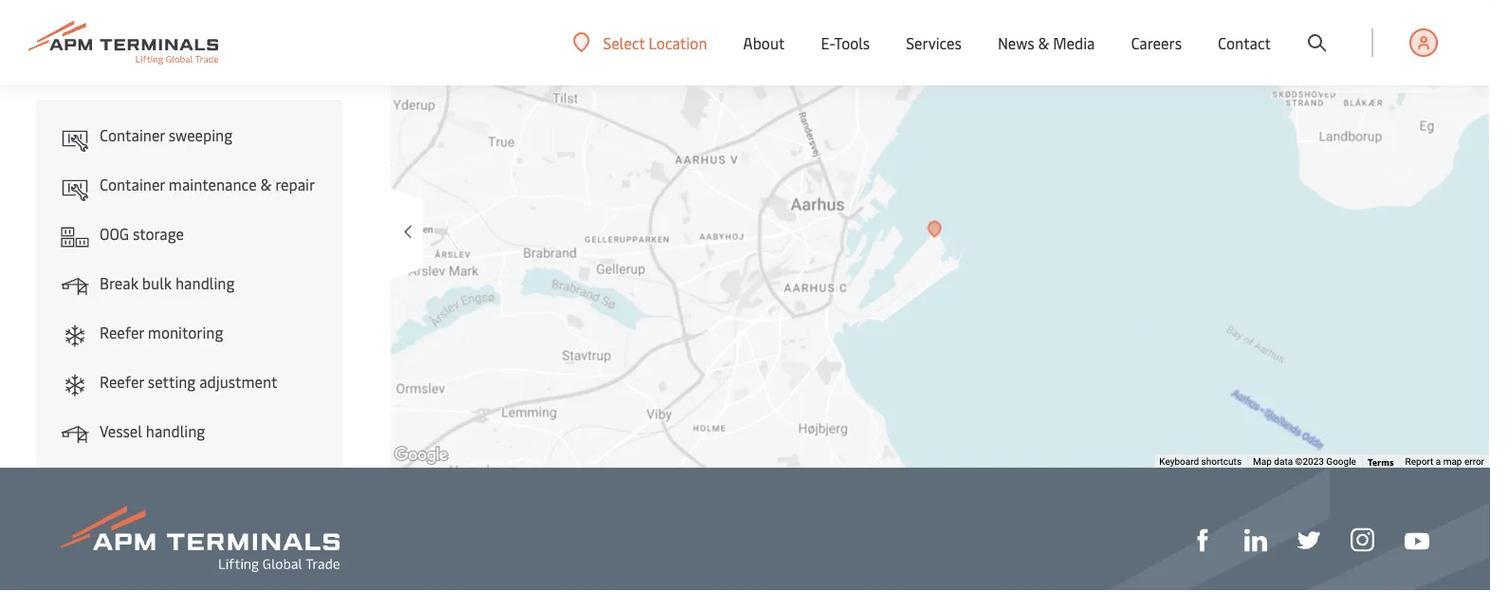 Task type: vqa. For each thing, say whether or not it's contained in the screenshot.
Cookie in the right bottom of the page
no



Task type: describe. For each thing, give the bounding box(es) containing it.
e-
[[821, 32, 834, 53]]

select location
[[603, 32, 707, 53]]

container sweeping
[[100, 125, 232, 145]]

maintenance
[[169, 174, 257, 194]]

container for container maintenance & repair
[[100, 174, 165, 194]]

e-tools
[[821, 32, 870, 53]]

0 vertical spatial handling
[[175, 273, 235, 293]]

shape link
[[1192, 526, 1214, 552]]

select location button
[[573, 32, 707, 53]]

monitoring
[[148, 322, 223, 342]]

reefer for reefer monitoring
[[100, 322, 144, 342]]

1 vertical spatial handling
[[146, 421, 205, 441]]

terminals inland services
[[1358, 32, 1460, 80]]

break bulk handling
[[100, 273, 235, 293]]

bulk
[[142, 273, 172, 293]]

map
[[1253, 456, 1272, 467]]

map data ©2023 google
[[1253, 456, 1357, 467]]

keyboard
[[1160, 456, 1199, 467]]

careers button
[[1131, 0, 1182, 85]]

e-tools button
[[821, 0, 870, 85]]

oog storage
[[100, 223, 184, 244]]

contact
[[1218, 32, 1271, 53]]

keyboard shortcuts button
[[1160, 455, 1242, 468]]

linkedin__x28_alt_x29__3_ link
[[1245, 526, 1267, 552]]

about button
[[743, 0, 785, 85]]

google
[[1327, 456, 1357, 467]]

data
[[1274, 456, 1293, 467]]

services button
[[906, 0, 962, 85]]

vessel handling
[[100, 421, 205, 441]]

vessel
[[100, 421, 142, 441]]

report a map error
[[1406, 456, 1485, 467]]

location
[[649, 32, 707, 53]]

a
[[1436, 456, 1441, 467]]

adjustment
[[199, 371, 277, 392]]

0 horizontal spatial &
[[260, 174, 272, 194]]

& inside the 'news & media' dropdown button
[[1038, 32, 1050, 53]]

services inside terminals inland services
[[1404, 59, 1460, 80]]

container maintenance & repair
[[100, 174, 315, 194]]

break
[[100, 273, 138, 293]]



Task type: locate. For each thing, give the bounding box(es) containing it.
map region
[[309, 0, 1490, 591]]

container
[[100, 125, 165, 145], [100, 174, 165, 194]]

news & media
[[998, 32, 1095, 53]]

terms
[[1368, 455, 1394, 468]]

instagram link
[[1351, 526, 1375, 552]]

& right news at the right top
[[1038, 32, 1050, 53]]

setting
[[148, 371, 196, 392]]

1 vertical spatial &
[[260, 174, 272, 194]]

container left sweeping
[[100, 125, 165, 145]]

map
[[1444, 456, 1462, 467]]

error
[[1465, 456, 1485, 467]]

2 container from the top
[[100, 174, 165, 194]]

©2023
[[1295, 456, 1324, 467]]

container up oog storage
[[100, 174, 165, 194]]

shortcuts
[[1202, 456, 1242, 467]]

report
[[1406, 456, 1434, 467]]

1 reefer from the top
[[100, 322, 144, 342]]

oog
[[100, 223, 129, 244]]

services down terminals
[[1404, 59, 1460, 80]]

contact button
[[1218, 0, 1271, 85]]

about
[[743, 32, 785, 53]]

2 reefer from the top
[[100, 371, 144, 392]]

handling right bulk
[[175, 273, 235, 293]]

& left repair
[[260, 174, 272, 194]]

twitter image
[[1298, 529, 1321, 552]]

instagram image
[[1351, 528, 1375, 552]]

google image
[[390, 443, 453, 468]]

1 vertical spatial container
[[100, 174, 165, 194]]

reefer down break
[[100, 322, 144, 342]]

1 container from the top
[[100, 125, 165, 145]]

repair
[[275, 174, 315, 194]]

0 vertical spatial reefer
[[100, 322, 144, 342]]

apmt footer logo image
[[61, 506, 340, 572]]

0 vertical spatial container
[[100, 125, 165, 145]]

reefer for reefer setting adjustment
[[100, 371, 144, 392]]

news & media button
[[998, 0, 1095, 85]]

terminals
[[1358, 32, 1424, 52]]

0 vertical spatial services
[[906, 32, 962, 53]]

youtube image
[[1405, 533, 1430, 550]]

linkedin image
[[1245, 529, 1267, 552]]

1 horizontal spatial services
[[1404, 59, 1460, 80]]

storage
[[133, 223, 184, 244]]

sweeping
[[169, 125, 232, 145]]

fill 44 link
[[1298, 526, 1321, 552]]

select
[[603, 32, 645, 53]]

report a map error link
[[1406, 456, 1485, 467]]

terms link
[[1368, 455, 1394, 468]]

0 horizontal spatial services
[[906, 32, 962, 53]]

careers
[[1131, 32, 1182, 53]]

reefer up vessel on the bottom
[[100, 371, 144, 392]]

tools
[[834, 32, 870, 53]]

1 horizontal spatial &
[[1038, 32, 1050, 53]]

reefer
[[100, 322, 144, 342], [100, 371, 144, 392]]

reefer setting adjustment
[[100, 371, 277, 392]]

0 vertical spatial &
[[1038, 32, 1050, 53]]

media
[[1053, 32, 1095, 53]]

news
[[998, 32, 1035, 53]]

&
[[1038, 32, 1050, 53], [260, 174, 272, 194]]

you tube link
[[1405, 527, 1430, 551]]

handling down setting
[[146, 421, 205, 441]]

facebook image
[[1192, 529, 1214, 552]]

inland
[[1358, 59, 1401, 80]]

reefer monitoring
[[100, 322, 223, 342]]

1 vertical spatial services
[[1404, 59, 1460, 80]]

handling
[[175, 273, 235, 293], [146, 421, 205, 441]]

services
[[906, 32, 962, 53], [1404, 59, 1460, 80]]

keyboard shortcuts
[[1160, 456, 1242, 467]]

services right tools
[[906, 32, 962, 53]]

container for container sweeping
[[100, 125, 165, 145]]

1 vertical spatial reefer
[[100, 371, 144, 392]]



